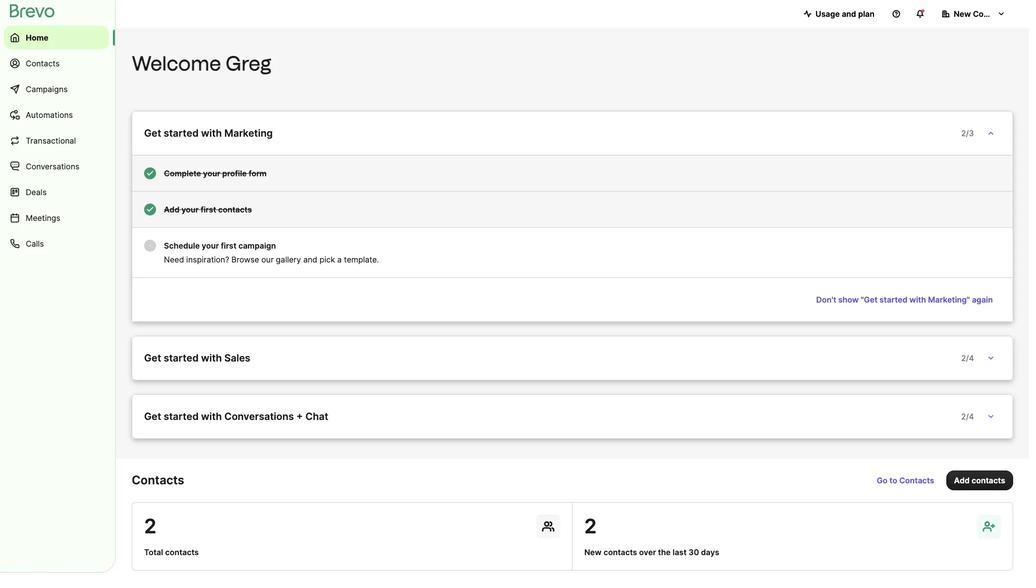 Task type: describe. For each thing, give the bounding box(es) containing it.
get for get started with conversations + chat
[[144, 411, 161, 423]]

conversations link
[[4, 155, 109, 178]]

campaigns link
[[4, 77, 109, 101]]

don't
[[817, 295, 837, 305]]

and inside schedule your first campaign need inspiration? browse our gallery and pick a template.
[[303, 255, 317, 265]]

welcome greg
[[132, 52, 272, 75]]

to
[[890, 476, 898, 486]]

/ for get started with conversations + chat
[[967, 412, 969, 422]]

with for sales
[[201, 352, 222, 364]]

new for new company
[[954, 9, 972, 19]]

don't show "get started with marketing" again button
[[809, 290, 1001, 310]]

pick
[[320, 255, 335, 265]]

chat
[[306, 411, 329, 423]]

get for get started with marketing
[[144, 127, 161, 139]]

need
[[164, 255, 184, 265]]

automations link
[[4, 103, 109, 127]]

complete your profile form
[[164, 168, 267, 178]]

template.
[[344, 255, 379, 265]]

browse
[[232, 255, 259, 265]]

contacts for new contacts over the last 30 days
[[604, 548, 638, 557]]

usage
[[816, 9, 840, 19]]

2 / 3
[[962, 128, 974, 138]]

add for add contacts
[[955, 476, 970, 486]]

+
[[296, 411, 303, 423]]

form
[[249, 168, 267, 178]]

add contacts button
[[947, 471, 1014, 491]]

2 / 4 for get started with sales
[[962, 353, 975, 363]]

add contacts
[[955, 476, 1006, 486]]

calls link
[[4, 232, 109, 256]]

/ for get started with sales
[[967, 353, 969, 363]]

contacts for add contacts
[[972, 476, 1006, 486]]

total
[[144, 548, 163, 557]]

3
[[969, 128, 974, 138]]

new company
[[954, 9, 1010, 19]]

welcome
[[132, 52, 221, 75]]

schedule your first campaign need inspiration? browse our gallery and pick a template.
[[164, 241, 379, 265]]

home link
[[4, 26, 109, 50]]

"get
[[861, 295, 878, 305]]

complete
[[164, 168, 201, 178]]

calls
[[26, 239, 44, 249]]

started inside button
[[880, 295, 908, 305]]

our
[[262, 255, 274, 265]]

contacts for total contacts
[[165, 548, 199, 557]]

company
[[974, 9, 1010, 19]]

add your first contacts link
[[132, 192, 1014, 228]]

first for contacts
[[201, 205, 216, 215]]

2 for get started with marketing
[[962, 128, 967, 138]]

go
[[877, 476, 888, 486]]



Task type: vqa. For each thing, say whether or not it's contained in the screenshot.
'Get' associated with Get started with Sales
yes



Task type: locate. For each thing, give the bounding box(es) containing it.
new company button
[[935, 4, 1014, 24]]

2 get from the top
[[144, 352, 161, 364]]

first for campaign
[[221, 241, 237, 251]]

new contacts over the last 30 days
[[585, 548, 720, 557]]

with inside button
[[910, 295, 927, 305]]

contacts inside "add your first contacts" link
[[218, 205, 252, 215]]

your inside "add your first contacts" link
[[182, 205, 199, 215]]

1 horizontal spatial and
[[842, 9, 857, 19]]

contacts
[[218, 205, 252, 215], [972, 476, 1006, 486], [165, 548, 199, 557], [604, 548, 638, 557]]

add for add your first contacts
[[164, 205, 180, 215]]

with for conversations
[[201, 411, 222, 423]]

get started with sales
[[144, 352, 251, 364]]

1 vertical spatial new
[[585, 548, 602, 557]]

days
[[701, 548, 720, 557]]

go to contacts
[[877, 476, 935, 486]]

1 vertical spatial 2 / 4
[[962, 412, 975, 422]]

transactional link
[[4, 129, 109, 153]]

meetings
[[26, 213, 60, 223]]

new for new contacts over the last 30 days
[[585, 548, 602, 557]]

2 for get started with sales
[[962, 353, 967, 363]]

conversations left +
[[224, 411, 294, 423]]

your for add
[[182, 205, 199, 215]]

your
[[203, 168, 220, 178], [182, 205, 199, 215], [202, 241, 219, 251]]

add
[[164, 205, 180, 215], [955, 476, 970, 486]]

and inside usage and plan button
[[842, 9, 857, 19]]

marketing"
[[929, 295, 971, 305]]

your left profile
[[203, 168, 220, 178]]

0 vertical spatial your
[[203, 168, 220, 178]]

0 horizontal spatial and
[[303, 255, 317, 265]]

over
[[640, 548, 656, 557]]

1 / from the top
[[967, 128, 969, 138]]

/ for get started with marketing
[[967, 128, 969, 138]]

first inside schedule your first campaign need inspiration? browse our gallery and pick a template.
[[221, 241, 237, 251]]

/
[[967, 128, 969, 138], [967, 353, 969, 363], [967, 412, 969, 422]]

new inside 'button'
[[954, 9, 972, 19]]

and
[[842, 9, 857, 19], [303, 255, 317, 265]]

contacts inside contacts link
[[26, 58, 60, 68]]

sales
[[224, 352, 251, 364]]

last
[[673, 548, 687, 557]]

usage and plan
[[816, 9, 875, 19]]

0 vertical spatial first
[[201, 205, 216, 215]]

with for marketing
[[201, 127, 222, 139]]

0 vertical spatial and
[[842, 9, 857, 19]]

campaign
[[239, 241, 276, 251]]

started for get started with marketing
[[164, 127, 199, 139]]

plan
[[859, 9, 875, 19]]

3 / from the top
[[967, 412, 969, 422]]

1 get from the top
[[144, 127, 161, 139]]

1 vertical spatial and
[[303, 255, 317, 265]]

3 get from the top
[[144, 411, 161, 423]]

1 horizontal spatial new
[[954, 9, 972, 19]]

1 vertical spatial 4
[[969, 412, 975, 422]]

2 4 from the top
[[969, 412, 975, 422]]

2 for get started with conversations + chat
[[962, 412, 967, 422]]

gallery
[[276, 255, 301, 265]]

your for complete
[[203, 168, 220, 178]]

again
[[973, 295, 994, 305]]

deals
[[26, 187, 47, 197]]

2 vertical spatial your
[[202, 241, 219, 251]]

2 2 / 4 from the top
[[962, 412, 975, 422]]

contacts inside go to contacts button
[[900, 476, 935, 486]]

0 vertical spatial 4
[[969, 353, 975, 363]]

greg
[[226, 52, 272, 75]]

meetings link
[[4, 206, 109, 230]]

1 vertical spatial /
[[967, 353, 969, 363]]

inspiration?
[[186, 255, 229, 265]]

a
[[337, 255, 342, 265]]

your up inspiration?
[[202, 241, 219, 251]]

conversations
[[26, 162, 79, 171], [224, 411, 294, 423]]

0 vertical spatial /
[[967, 128, 969, 138]]

the
[[658, 548, 671, 557]]

0 vertical spatial 2 / 4
[[962, 353, 975, 363]]

1 horizontal spatial add
[[955, 476, 970, 486]]

and left the pick on the top left
[[303, 255, 317, 265]]

0 vertical spatial add
[[164, 205, 180, 215]]

schedule
[[164, 241, 200, 251]]

complete your profile form link
[[132, 156, 1014, 192]]

campaigns
[[26, 84, 68, 94]]

2 / from the top
[[967, 353, 969, 363]]

4 for get started with conversations + chat
[[969, 412, 975, 422]]

1 vertical spatial first
[[221, 241, 237, 251]]

4
[[969, 353, 975, 363], [969, 412, 975, 422]]

0 vertical spatial new
[[954, 9, 972, 19]]

contacts link
[[4, 52, 109, 75]]

0 horizontal spatial add
[[164, 205, 180, 215]]

2 vertical spatial get
[[144, 411, 161, 423]]

get for get started with sales
[[144, 352, 161, 364]]

1 horizontal spatial first
[[221, 241, 237, 251]]

add your first contacts
[[164, 205, 252, 215]]

2 vertical spatial /
[[967, 412, 969, 422]]

0 vertical spatial conversations
[[26, 162, 79, 171]]

1 2 / 4 from the top
[[962, 353, 975, 363]]

started for get started with conversations + chat
[[164, 411, 199, 423]]

total contacts
[[144, 548, 199, 557]]

add inside button
[[955, 476, 970, 486]]

contacts
[[26, 58, 60, 68], [132, 473, 184, 488], [900, 476, 935, 486]]

first up browse
[[221, 241, 237, 251]]

your down "complete"
[[182, 205, 199, 215]]

1 vertical spatial conversations
[[224, 411, 294, 423]]

1 horizontal spatial contacts
[[132, 473, 184, 488]]

0 horizontal spatial conversations
[[26, 162, 79, 171]]

show
[[839, 295, 859, 305]]

usage and plan button
[[796, 4, 883, 24]]

deals link
[[4, 180, 109, 204]]

your for schedule
[[202, 241, 219, 251]]

with
[[201, 127, 222, 139], [910, 295, 927, 305], [201, 352, 222, 364], [201, 411, 222, 423]]

first
[[201, 205, 216, 215], [221, 241, 237, 251]]

2 / 4
[[962, 353, 975, 363], [962, 412, 975, 422]]

conversations down transactional
[[26, 162, 79, 171]]

first down complete your profile form
[[201, 205, 216, 215]]

4 for get started with sales
[[969, 353, 975, 363]]

started for get started with sales
[[164, 352, 199, 364]]

0 horizontal spatial new
[[585, 548, 602, 557]]

get
[[144, 127, 161, 139], [144, 352, 161, 364], [144, 411, 161, 423]]

new
[[954, 9, 972, 19], [585, 548, 602, 557]]

started
[[164, 127, 199, 139], [880, 295, 908, 305], [164, 352, 199, 364], [164, 411, 199, 423]]

go to contacts button
[[869, 471, 943, 491]]

home
[[26, 33, 49, 43]]

get started with conversations + chat
[[144, 411, 329, 423]]

1 horizontal spatial conversations
[[224, 411, 294, 423]]

30
[[689, 548, 699, 557]]

0 horizontal spatial first
[[201, 205, 216, 215]]

1 vertical spatial your
[[182, 205, 199, 215]]

2 / 4 for get started with conversations + chat
[[962, 412, 975, 422]]

marketing
[[224, 127, 273, 139]]

transactional
[[26, 136, 76, 146]]

your inside schedule your first campaign need inspiration? browse our gallery and pick a template.
[[202, 241, 219, 251]]

0 horizontal spatial contacts
[[26, 58, 60, 68]]

contacts inside add contacts button
[[972, 476, 1006, 486]]

profile
[[222, 168, 247, 178]]

2 horizontal spatial contacts
[[900, 476, 935, 486]]

automations
[[26, 110, 73, 120]]

1 vertical spatial add
[[955, 476, 970, 486]]

1 vertical spatial get
[[144, 352, 161, 364]]

0 vertical spatial get
[[144, 127, 161, 139]]

1 4 from the top
[[969, 353, 975, 363]]

don't show "get started with marketing" again
[[817, 295, 994, 305]]

and left plan
[[842, 9, 857, 19]]

get started with marketing
[[144, 127, 273, 139]]

your inside complete your profile form 'link'
[[203, 168, 220, 178]]

2
[[962, 128, 967, 138], [962, 353, 967, 363], [962, 412, 967, 422], [144, 514, 157, 539], [585, 514, 597, 539]]



